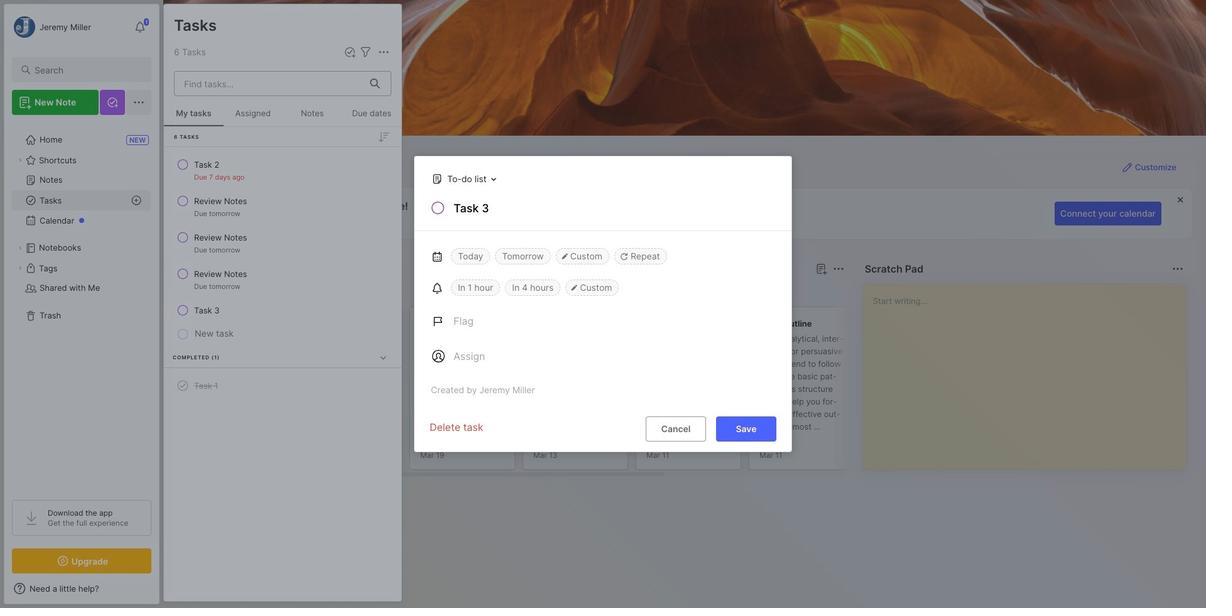 Task type: locate. For each thing, give the bounding box(es) containing it.
tree inside "main" element
[[4, 123, 159, 489]]

tab down the review notes 3 cell
[[228, 284, 279, 299]]

row
[[169, 153, 397, 187], [169, 190, 397, 224], [169, 226, 397, 260], [169, 263, 397, 297], [169, 299, 397, 322], [169, 375, 397, 397]]

tab list
[[186, 284, 843, 299]]

main element
[[0, 0, 163, 608]]

6 row from the top
[[169, 375, 397, 397]]

review notes 3 cell
[[194, 268, 247, 280]]

tab up task 3 4 cell
[[186, 284, 223, 299]]

0 horizontal spatial tab
[[186, 284, 223, 299]]

2 row from the top
[[169, 190, 397, 224]]

new task image
[[344, 46, 356, 58]]

review notes 1 cell
[[194, 195, 247, 207]]

row group
[[164, 127, 402, 408], [184, 307, 1089, 478]]

task 2 0 cell
[[194, 158, 219, 171]]

None search field
[[35, 62, 140, 77]]

tree
[[4, 123, 159, 489]]

Go to note or move task field
[[426, 170, 501, 188]]

expand notebooks image
[[16, 245, 24, 252]]

tab
[[186, 284, 223, 299], [228, 284, 279, 299]]

1 horizontal spatial tab
[[228, 284, 279, 299]]



Task type: describe. For each thing, give the bounding box(es) containing it.
3 row from the top
[[169, 226, 397, 260]]

Find tasks… text field
[[177, 73, 363, 94]]

review notes 2 cell
[[194, 231, 247, 244]]

task 1 0 cell
[[194, 380, 218, 392]]

Start writing… text field
[[873, 285, 1186, 459]]

4 row from the top
[[169, 263, 397, 297]]

1 tab from the left
[[186, 284, 223, 299]]

5 row from the top
[[169, 299, 397, 322]]

2 tab from the left
[[228, 284, 279, 299]]

thumbnail image
[[647, 394, 695, 442]]

Enter task text field
[[453, 201, 777, 222]]

collapse 01_completed image
[[377, 351, 390, 364]]

task 3 4 cell
[[194, 304, 220, 317]]

expand tags image
[[16, 265, 24, 272]]

Search text field
[[35, 64, 140, 76]]

none search field inside "main" element
[[35, 62, 140, 77]]

1 row from the top
[[169, 153, 397, 187]]



Task type: vqa. For each thing, say whether or not it's contained in the screenshot.
1st row
yes



